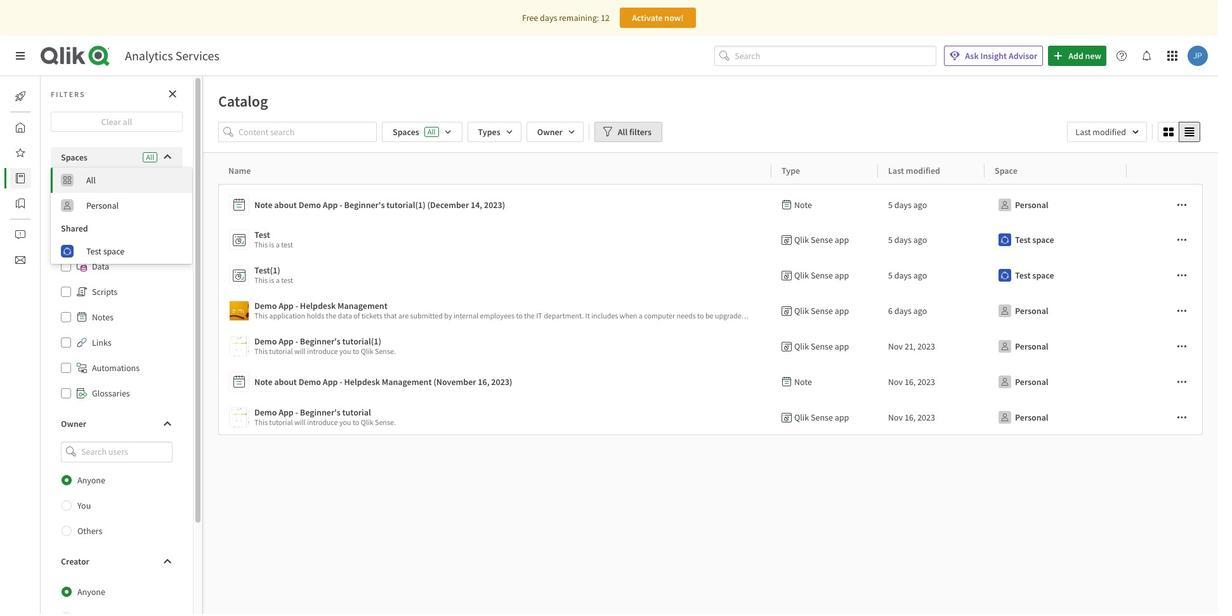 Task type: describe. For each thing, give the bounding box(es) containing it.
app for demo app - beginner's tutorial(1)
[[835, 341, 849, 352]]

types inside filters region
[[478, 126, 500, 138]]

14,
[[471, 199, 482, 211]]

personal cell for nov 21, 2023
[[985, 329, 1127, 364]]

all link
[[51, 167, 192, 193]]

4 more actions image from the top
[[1177, 377, 1187, 387]]

test space for test
[[1015, 234, 1054, 246]]

anyone for creator option group
[[77, 586, 105, 597]]

qlik sense app for demo app - helpdesk management
[[794, 305, 849, 317]]

data
[[92, 261, 109, 272]]

this inside the test(1) this is a test
[[254, 275, 268, 285]]

cell for demo app - helpdesk management
[[1127, 293, 1203, 329]]

1 vertical spatial management
[[382, 376, 432, 388]]

this inside demo app - beginner's tutorial this tutorial will introduce you to qlik sense.
[[254, 417, 268, 427]]

activate
[[632, 12, 663, 23]]

now!
[[664, 12, 684, 23]]

days for test
[[894, 234, 912, 246]]

all filters button
[[594, 122, 662, 142]]

sense for demo app - beginner's tutorial(1)
[[811, 341, 833, 352]]

owner for leftmost owner dropdown button
[[61, 418, 86, 430]]

6 days ago
[[888, 305, 927, 317]]

sense for test
[[811, 234, 833, 246]]

sense for demo app - beginner's tutorial
[[811, 412, 833, 423]]

1 personal button from the top
[[995, 195, 1051, 215]]

creator
[[61, 556, 89, 567]]

will for tutorial
[[294, 417, 306, 427]]

personal cell for 6 days ago
[[985, 293, 1127, 329]]

test(1) this is a test
[[254, 265, 293, 285]]

a for test
[[276, 240, 280, 249]]

qlik sense app for test(1)
[[794, 270, 849, 281]]

qlik sense app image for demo app - beginner's tutorial(1)
[[230, 337, 249, 356]]

- for management
[[295, 300, 298, 312]]

0 vertical spatial owner button
[[526, 122, 584, 142]]

qlik inside demo app - beginner's tutorial this tutorial will introduce you to qlik sense.
[[361, 417, 373, 427]]

searchbar element
[[715, 45, 937, 66]]

(december
[[427, 199, 469, 211]]

cell for test(1)
[[1127, 258, 1203, 293]]

free
[[522, 12, 538, 23]]

test space link
[[51, 239, 192, 264]]

catalog link
[[10, 168, 69, 188]]

is for test(1)
[[269, 275, 274, 285]]

1 vertical spatial types button
[[51, 175, 183, 195]]

owner option group
[[51, 467, 183, 543]]

6
[[888, 305, 893, 317]]

name
[[228, 165, 251, 176]]

sense for test(1)
[[811, 270, 833, 281]]

qlik inside demo app - beginner's tutorial(1) this tutorial will introduce you to qlik sense.
[[361, 346, 373, 356]]

1 vertical spatial last
[[888, 165, 904, 176]]

Content search text field
[[239, 122, 377, 142]]

nov 21, 2023 button
[[888, 336, 935, 357]]

2023 for demo app - beginner's tutorial
[[917, 412, 935, 423]]

16, inside button
[[478, 376, 489, 388]]

6 cell from the top
[[1127, 364, 1203, 400]]

about for note about demo app - beginner's tutorial(1) (december 14, 2023)
[[274, 199, 297, 211]]

app for demo app - beginner's tutorial this tutorial will introduce you to qlik sense.
[[279, 407, 294, 418]]

filters region
[[203, 119, 1218, 152]]

app for demo app - beginner's tutorial(1) this tutorial will introduce you to qlik sense.
[[279, 336, 294, 347]]

switch view group
[[1158, 122, 1200, 142]]

qlik sense app image for demo app - beginner's tutorial
[[230, 408, 249, 427]]

activate now! link
[[620, 8, 696, 28]]

spaces inside filters region
[[393, 126, 419, 138]]

5 for test(1)
[[888, 270, 893, 281]]

cell for demo app - beginner's tutorial
[[1127, 400, 1203, 435]]

21,
[[905, 341, 916, 352]]

app for demo app - helpdesk management
[[279, 300, 294, 312]]

5 days ago for test(1)
[[888, 270, 927, 281]]

1 personal cell from the top
[[985, 184, 1127, 222]]

ago for test(1)
[[913, 270, 927, 281]]

scripts
[[92, 286, 117, 298]]

1 vertical spatial last modified
[[888, 165, 940, 176]]

5 days ago cell for test(1)
[[878, 258, 985, 293]]

beginner's for tutorial
[[300, 407, 341, 418]]

- for tutorial
[[295, 407, 298, 418]]

creator button
[[51, 551, 183, 571]]

analytics
[[125, 48, 173, 63]]

2 2023 from the top
[[917, 376, 935, 388]]

free days remaining: 12
[[522, 12, 610, 23]]

nov for tutorial(1)
[[888, 341, 903, 352]]

qlik for test
[[794, 234, 809, 246]]

alerts
[[41, 229, 62, 240]]

home
[[41, 122, 63, 133]]

qlik for demo app - beginner's tutorial
[[794, 412, 809, 423]]

app for demo app - helpdesk management
[[835, 305, 849, 317]]

alerts image
[[15, 230, 25, 240]]

qlik sense app for test
[[794, 234, 849, 246]]

note about demo app - beginner's tutorial(1) (december 14, 2023) button
[[229, 192, 766, 218]]

more actions image for note
[[1177, 200, 1187, 210]]

demo app - helpdesk management button
[[229, 298, 766, 324]]

qlik sense app image
[[230, 301, 249, 320]]

add
[[1069, 50, 1083, 62]]

nov 21, 2023
[[888, 341, 935, 352]]

last inside field
[[1076, 126, 1091, 138]]

nov 16, 2023 for note's nov 16, 2023 cell
[[888, 376, 935, 388]]

services
[[175, 48, 219, 63]]

links
[[92, 337, 111, 348]]

test for test
[[281, 240, 293, 249]]

all inside dropdown button
[[618, 126, 628, 138]]

personal for note's nov 16, 2023 cell
[[1015, 376, 1049, 388]]

ask insight advisor button
[[944, 46, 1043, 66]]

test space button for test
[[995, 230, 1057, 250]]

note cell for 5 days ago
[[771, 184, 878, 222]]

test space button for test(1)
[[995, 265, 1057, 285]]

3 more actions image from the top
[[1177, 306, 1187, 316]]

demo for demo app - beginner's tutorial(1) this tutorial will introduce you to qlik sense.
[[254, 336, 277, 347]]

getting started image
[[15, 91, 25, 102]]

anyone for owner option group
[[77, 474, 105, 486]]

analytics services
[[125, 48, 219, 63]]

demo for demo app - helpdesk management
[[254, 300, 277, 312]]

2023 for demo app - beginner's tutorial(1)
[[917, 341, 935, 352]]

test space cell for test(1)
[[985, 258, 1127, 293]]

insight
[[981, 50, 1007, 62]]

type
[[782, 165, 800, 176]]

space for test(1)
[[1032, 270, 1054, 281]]

nov 16, 2023 cell for note
[[878, 364, 985, 400]]

this inside demo app - beginner's tutorial(1) this tutorial will introduce you to qlik sense.
[[254, 346, 268, 356]]

others
[[77, 525, 102, 536]]

qlik sense app cell for test(1)
[[771, 258, 878, 293]]

qlik sense app for demo app - beginner's tutorial(1)
[[794, 341, 849, 352]]

activate now!
[[632, 12, 684, 23]]

1 cell from the top
[[1127, 184, 1203, 222]]

sense. for demo app - beginner's tutorial
[[375, 417, 396, 427]]

days for test(1)
[[894, 270, 912, 281]]

0 horizontal spatial helpdesk
[[300, 300, 336, 312]]

new
[[1085, 50, 1101, 62]]

personal element
[[86, 200, 185, 211]]

ago for demo app - helpdesk management
[[913, 305, 927, 317]]

space
[[995, 165, 1018, 176]]

ago for test
[[913, 234, 927, 246]]

4 personal button from the top
[[995, 372, 1051, 392]]

modified inside field
[[1093, 126, 1126, 138]]

more actions image for demo
[[1177, 412, 1187, 423]]

app for test(1)
[[835, 270, 849, 281]]

more actions image for test(1)
[[1177, 270, 1187, 280]]

alerts link
[[10, 225, 62, 245]]



Task type: vqa. For each thing, say whether or not it's contained in the screenshot.
topmost introduce
yes



Task type: locate. For each thing, give the bounding box(es) containing it.
qlik sense app cell for demo app - beginner's tutorial(1)
[[771, 329, 878, 364]]

a down 'test this is a test'
[[276, 275, 280, 285]]

favorites image
[[15, 148, 25, 158]]

ask
[[965, 50, 979, 62]]

12
[[601, 12, 610, 23]]

5 qlik sense app from the top
[[794, 412, 849, 423]]

personal button for 6 days ago
[[995, 301, 1051, 321]]

1 vertical spatial spaces
[[61, 152, 87, 163]]

0 vertical spatial you
[[339, 346, 351, 356]]

1 horizontal spatial owner
[[537, 126, 563, 138]]

None field
[[51, 442, 183, 462]]

anyone
[[77, 474, 105, 486], [77, 586, 105, 597]]

1 vertical spatial is
[[269, 275, 274, 285]]

4 qlik sense app from the top
[[794, 341, 849, 352]]

0 vertical spatial beginner's
[[344, 199, 385, 211]]

- inside demo app - beginner's tutorial(1) this tutorial will introduce you to qlik sense.
[[295, 336, 298, 347]]

3 cell from the top
[[1127, 258, 1203, 293]]

personal cell for nov 16, 2023
[[985, 400, 1127, 435]]

5 days ago cell
[[878, 184, 985, 222], [878, 222, 985, 258], [878, 258, 985, 293]]

2 app from the top
[[835, 270, 849, 281]]

beginner's
[[344, 199, 385, 211], [300, 336, 341, 347], [300, 407, 341, 418]]

tutorial(1) inside demo app - beginner's tutorial(1) this tutorial will introduce you to qlik sense.
[[342, 336, 381, 347]]

modified
[[1093, 126, 1126, 138], [906, 165, 940, 176]]

0 vertical spatial a
[[276, 240, 280, 249]]

test(1)
[[254, 265, 280, 276]]

anyone up 'you'
[[77, 474, 105, 486]]

introduce
[[307, 346, 338, 356], [307, 417, 338, 427]]

anyone inside owner option group
[[77, 474, 105, 486]]

1 note cell from the top
[[771, 184, 878, 222]]

is up test(1)
[[269, 240, 274, 249]]

owner button
[[526, 122, 584, 142], [51, 414, 183, 434]]

nov inside "button"
[[888, 412, 903, 423]]

sense.
[[375, 346, 396, 356], [375, 417, 396, 427]]

2 vertical spatial 5 days ago
[[888, 270, 927, 281]]

2 5 days ago button from the top
[[888, 265, 927, 285]]

4 cell from the top
[[1127, 293, 1203, 329]]

nov
[[888, 341, 903, 352], [888, 376, 903, 388], [888, 412, 903, 423]]

5 personal button from the top
[[995, 407, 1051, 428]]

test this is a test
[[254, 229, 293, 249]]

collections image
[[15, 199, 25, 209]]

2 introduce from the top
[[307, 417, 338, 427]]

2 to from the top
[[353, 417, 359, 427]]

personal button for nov 16, 2023
[[995, 407, 1051, 428]]

5 app from the top
[[835, 412, 849, 423]]

3 qlik sense app from the top
[[794, 305, 849, 317]]

nov 21, 2023 cell
[[878, 329, 985, 364]]

qlik sense app
[[794, 234, 849, 246], [794, 270, 849, 281], [794, 305, 849, 317], [794, 341, 849, 352], [794, 412, 849, 423]]

2 test from the top
[[281, 275, 293, 285]]

introduce inside demo app - beginner's tutorial this tutorial will introduce you to qlik sense.
[[307, 417, 338, 427]]

1 sense. from the top
[[375, 346, 396, 356]]

catalog
[[218, 91, 268, 111], [41, 173, 69, 184]]

about up 'test this is a test'
[[274, 199, 297, 211]]

0 horizontal spatial types button
[[51, 175, 183, 195]]

2 qlik sense app cell from the top
[[771, 258, 878, 293]]

nov 16, 2023 cell for qlik sense app
[[878, 400, 985, 435]]

1 introduce from the top
[[307, 346, 338, 356]]

2 5 days ago cell from the top
[[878, 222, 985, 258]]

helpdesk up demo app - beginner's tutorial this tutorial will introduce you to qlik sense.
[[344, 376, 380, 388]]

0 vertical spatial catalog
[[218, 91, 268, 111]]

ask insight advisor
[[965, 50, 1037, 62]]

analytics services element
[[125, 48, 219, 63]]

5 qlik sense app cell from the top
[[771, 400, 878, 435]]

qlik sense app cell for test
[[771, 222, 878, 258]]

5 days ago
[[888, 199, 927, 211], [888, 234, 927, 246], [888, 270, 927, 281]]

3 5 days ago cell from the top
[[878, 258, 985, 293]]

1 more actions image from the top
[[1177, 235, 1187, 245]]

0 horizontal spatial last
[[888, 165, 904, 176]]

sense. down note about demo app - helpdesk management (november 16, 2023)
[[375, 417, 396, 427]]

5 for test
[[888, 234, 893, 246]]

to inside demo app - beginner's tutorial this tutorial will introduce you to qlik sense.
[[353, 417, 359, 427]]

1 vertical spatial catalog
[[41, 173, 69, 184]]

note
[[254, 199, 272, 211], [794, 199, 812, 211], [254, 376, 272, 388], [794, 376, 812, 388]]

helpdesk up demo app - beginner's tutorial(1) this tutorial will introduce you to qlik sense.
[[300, 300, 336, 312]]

navigation pane element
[[0, 81, 69, 275]]

personal for nov 16, 2023 cell for qlik sense app
[[1015, 412, 1049, 423]]

1 is from the top
[[269, 240, 274, 249]]

nov inside button
[[888, 341, 903, 352]]

about for note about demo app - helpdesk management (november 16, 2023)
[[274, 376, 297, 388]]

demo app - beginner's tutorial this tutorial will introduce you to qlik sense.
[[254, 407, 396, 427]]

3 ago from the top
[[913, 270, 927, 281]]

is for test
[[269, 240, 274, 249]]

remaining:
[[559, 12, 599, 23]]

1 horizontal spatial types button
[[467, 122, 521, 142]]

0 vertical spatial test
[[281, 240, 293, 249]]

note about demo app - helpdesk management (november 16, 2023)
[[254, 376, 512, 388]]

2 is from the top
[[269, 275, 274, 285]]

1 nov from the top
[[888, 341, 903, 352]]

2 personal button from the top
[[995, 301, 1051, 321]]

app
[[835, 234, 849, 246], [835, 270, 849, 281], [835, 305, 849, 317], [835, 341, 849, 352], [835, 412, 849, 423]]

0 vertical spatial introduce
[[307, 346, 338, 356]]

16,
[[478, 376, 489, 388], [905, 376, 916, 388], [905, 412, 916, 423]]

sense for demo app - helpdesk management
[[811, 305, 833, 317]]

1 vertical spatial to
[[353, 417, 359, 427]]

personal for nov 21, 2023 "cell"
[[1015, 341, 1049, 352]]

to inside demo app - beginner's tutorial(1) this tutorial will introduce you to qlik sense.
[[353, 346, 359, 356]]

0 vertical spatial test space button
[[995, 230, 1057, 250]]

3 personal button from the top
[[995, 336, 1051, 357]]

16, inside "button"
[[905, 412, 916, 423]]

app inside demo app - beginner's tutorial(1) this tutorial will introduce you to qlik sense.
[[279, 336, 294, 347]]

cell for test
[[1127, 222, 1203, 258]]

2 a from the top
[[276, 275, 280, 285]]

1 a from the top
[[276, 240, 280, 249]]

0 vertical spatial sense.
[[375, 346, 396, 356]]

0 vertical spatial owner
[[537, 126, 563, 138]]

2 note cell from the top
[[771, 364, 878, 400]]

3 qlik sense app cell from the top
[[771, 293, 878, 329]]

personal link
[[51, 193, 192, 218]]

(november
[[433, 376, 476, 388]]

4 ago from the top
[[913, 305, 927, 317]]

1 vertical spatial beginner's
[[300, 336, 341, 347]]

james peterson image
[[1188, 46, 1208, 66]]

personal cell
[[985, 184, 1127, 222], [985, 293, 1127, 329], [985, 329, 1127, 364], [985, 364, 1127, 400], [985, 400, 1127, 435]]

to for tutorial
[[353, 417, 359, 427]]

a
[[276, 240, 280, 249], [276, 275, 280, 285]]

qlik sense app cell
[[771, 222, 878, 258], [771, 258, 878, 293], [771, 293, 878, 329], [771, 329, 878, 364], [771, 400, 878, 435]]

1 sense from the top
[[811, 234, 833, 246]]

1 test from the top
[[281, 240, 293, 249]]

personal
[[1015, 199, 1049, 211], [86, 200, 119, 211], [1015, 305, 1049, 317], [1015, 341, 1049, 352], [1015, 376, 1049, 388], [1015, 412, 1049, 423]]

2 vertical spatial 2023
[[917, 412, 935, 423]]

home image
[[15, 122, 25, 133]]

owner for owner dropdown button to the top
[[537, 126, 563, 138]]

1 vertical spatial nov
[[888, 376, 903, 388]]

nov 16, 2023
[[888, 376, 935, 388], [888, 412, 935, 423]]

charts
[[92, 210, 116, 221]]

cell for demo app - beginner's tutorial(1)
[[1127, 329, 1203, 364]]

app for test
[[835, 234, 849, 246]]

5 days ago for test
[[888, 234, 927, 246]]

demo inside demo app - beginner's tutorial this tutorial will introduce you to qlik sense.
[[254, 407, 277, 418]]

2023 inside "button"
[[917, 412, 935, 423]]

5 more actions image from the top
[[1177, 412, 1187, 423]]

1 vertical spatial anyone
[[77, 586, 105, 597]]

3 personal cell from the top
[[985, 329, 1127, 364]]

app inside demo app - beginner's tutorial this tutorial will introduce you to qlik sense.
[[279, 407, 294, 418]]

4 personal cell from the top
[[985, 364, 1127, 400]]

1 app from the top
[[835, 234, 849, 246]]

you down note about demo app - helpdesk management (november 16, 2023)
[[339, 417, 351, 427]]

1 vertical spatial helpdesk
[[344, 376, 380, 388]]

1 horizontal spatial types
[[478, 126, 500, 138]]

0 horizontal spatial tutorial(1)
[[342, 336, 381, 347]]

6 days ago cell
[[878, 293, 985, 329]]

you inside demo app - beginner's tutorial this tutorial will introduce you to qlik sense.
[[339, 417, 351, 427]]

types
[[478, 126, 500, 138], [61, 180, 83, 191]]

1 vertical spatial 5 days ago button
[[888, 265, 927, 285]]

0 vertical spatial anyone
[[77, 474, 105, 486]]

beginner's inside demo app - beginner's tutorial(1) this tutorial will introduce you to qlik sense.
[[300, 336, 341, 347]]

a inside the test(1) this is a test
[[276, 275, 280, 285]]

4 app from the top
[[835, 341, 849, 352]]

app for demo app - beginner's tutorial
[[835, 412, 849, 423]]

0 vertical spatial last modified
[[1076, 126, 1126, 138]]

is down 'test this is a test'
[[269, 275, 274, 285]]

qlik for test(1)
[[794, 270, 809, 281]]

0 vertical spatial spaces
[[393, 126, 419, 138]]

1 qlik sense app from the top
[[794, 234, 849, 246]]

1 5 from the top
[[888, 199, 893, 211]]

test inside 'test this is a test'
[[254, 229, 270, 240]]

all element
[[86, 174, 185, 186]]

owner inside filters region
[[537, 126, 563, 138]]

test
[[281, 240, 293, 249], [281, 275, 293, 285]]

tutorial inside demo app - beginner's tutorial(1) this tutorial will introduce you to qlik sense.
[[269, 346, 293, 356]]

0 horizontal spatial types
[[61, 180, 83, 191]]

2023
[[917, 341, 935, 352], [917, 376, 935, 388], [917, 412, 935, 423]]

more actions image for qlik sense app
[[1177, 341, 1187, 351]]

7 cell from the top
[[1127, 400, 1203, 435]]

2023)
[[484, 199, 505, 211], [491, 376, 512, 388]]

automations
[[92, 362, 140, 374]]

1 qlik sense app image from the top
[[230, 337, 249, 356]]

1 will from the top
[[294, 346, 306, 356]]

1 vertical spatial a
[[276, 275, 280, 285]]

2 cell from the top
[[1127, 222, 1203, 258]]

1 horizontal spatial owner button
[[526, 122, 584, 142]]

to
[[353, 346, 359, 356], [353, 417, 359, 427]]

more actions image for test
[[1177, 235, 1187, 245]]

subscriptions image
[[15, 255, 25, 265]]

5 personal cell from the top
[[985, 400, 1127, 435]]

2 sense from the top
[[811, 270, 833, 281]]

this inside 'test this is a test'
[[254, 240, 268, 249]]

1 vertical spatial types
[[61, 180, 83, 191]]

2 vertical spatial beginner's
[[300, 407, 341, 418]]

test up the test(1) this is a test
[[281, 240, 293, 249]]

1 vertical spatial about
[[274, 376, 297, 388]]

test space cell for test
[[985, 222, 1127, 258]]

add new
[[1069, 50, 1101, 62]]

0 vertical spatial 2023)
[[484, 199, 505, 211]]

1 qlik sense app cell from the top
[[771, 222, 878, 258]]

1 5 days ago button from the top
[[888, 230, 927, 250]]

test inside the test(1) this is a test
[[281, 275, 293, 285]]

note cell
[[771, 184, 878, 222], [771, 364, 878, 400]]

2 vertical spatial 5
[[888, 270, 893, 281]]

1 vertical spatial qlik sense app image
[[230, 408, 249, 427]]

will inside demo app - beginner's tutorial(1) this tutorial will introduce you to qlik sense.
[[294, 346, 306, 356]]

test space inside test space link
[[86, 246, 124, 257]]

spaces
[[393, 126, 419, 138], [61, 152, 87, 163]]

2 test space cell from the top
[[985, 258, 1127, 293]]

menu containing all
[[51, 167, 192, 264]]

sense. inside demo app - beginner's tutorial this tutorial will introduce you to qlik sense.
[[375, 417, 396, 427]]

to down note about demo app - helpdesk management (november 16, 2023)
[[353, 417, 359, 427]]

2023) right 14,
[[484, 199, 505, 211]]

qlik for demo app - beginner's tutorial(1)
[[794, 341, 809, 352]]

1 about from the top
[[274, 199, 297, 211]]

1 vertical spatial tutorial(1)
[[342, 336, 381, 347]]

tutorial(1) inside button
[[387, 199, 426, 211]]

1 this from the top
[[254, 240, 268, 249]]

2 about from the top
[[274, 376, 297, 388]]

all inside menu
[[86, 174, 96, 186]]

tutorial for demo app - beginner's tutorial(1)
[[269, 346, 293, 356]]

2 personal cell from the top
[[985, 293, 1127, 329]]

3 5 days ago from the top
[[888, 270, 927, 281]]

1 to from the top
[[353, 346, 359, 356]]

0 vertical spatial 5
[[888, 199, 893, 211]]

2 nov 16, 2023 cell from the top
[[878, 400, 985, 435]]

3 app from the top
[[835, 305, 849, 317]]

tutorial(1) up note about demo app - helpdesk management (november 16, 2023)
[[342, 336, 381, 347]]

2023) for note about demo app - helpdesk management (november 16, 2023)
[[491, 376, 512, 388]]

note about demo app - beginner's tutorial(1) (december 14, 2023)
[[254, 199, 505, 211]]

introduce for tutorial(1)
[[307, 346, 338, 356]]

types button
[[467, 122, 521, 142], [51, 175, 183, 195]]

1 vertical spatial nov 16, 2023
[[888, 412, 935, 423]]

about inside note about demo app - beginner's tutorial(1) (december 14, 2023) button
[[274, 199, 297, 211]]

app
[[323, 199, 338, 211], [279, 300, 294, 312], [279, 336, 294, 347], [323, 376, 338, 388], [279, 407, 294, 418]]

you
[[77, 500, 91, 511]]

0 vertical spatial nov 16, 2023
[[888, 376, 935, 388]]

2 nov from the top
[[888, 376, 903, 388]]

more actions image
[[1177, 200, 1187, 210], [1177, 341, 1187, 351]]

1 nov 16, 2023 from the top
[[888, 376, 935, 388]]

introduce inside demo app - beginner's tutorial(1) this tutorial will introduce you to qlik sense.
[[307, 346, 338, 356]]

1 vertical spatial owner button
[[51, 414, 183, 434]]

test right test(1)
[[281, 275, 293, 285]]

0 vertical spatial nov
[[888, 341, 903, 352]]

2 will from the top
[[294, 417, 306, 427]]

1 5 days ago from the top
[[888, 199, 927, 211]]

0 vertical spatial modified
[[1093, 126, 1126, 138]]

3 nov from the top
[[888, 412, 903, 423]]

demo app - beginner's tutorial(1) this tutorial will introduce you to qlik sense.
[[254, 336, 396, 356]]

qlik sense app image
[[230, 337, 249, 356], [230, 408, 249, 427]]

nov for tutorial
[[888, 412, 903, 423]]

shared
[[61, 223, 88, 234]]

2023 inside button
[[917, 341, 935, 352]]

demo app - helpdesk management
[[254, 300, 387, 312]]

1 vertical spatial note cell
[[771, 364, 878, 400]]

1 vertical spatial introduce
[[307, 417, 338, 427]]

2 this from the top
[[254, 275, 268, 285]]

space for test
[[1032, 234, 1054, 246]]

0 vertical spatial 5 days ago button
[[888, 230, 927, 250]]

this
[[254, 240, 268, 249], [254, 275, 268, 285], [254, 346, 268, 356], [254, 417, 268, 427]]

helpdesk
[[300, 300, 336, 312], [344, 376, 380, 388]]

test space element
[[86, 246, 185, 257]]

you for tutorial
[[339, 417, 351, 427]]

0 vertical spatial 2023
[[917, 341, 935, 352]]

1 2023 from the top
[[917, 341, 935, 352]]

last modified
[[1076, 126, 1126, 138], [888, 165, 940, 176]]

1 horizontal spatial modified
[[1093, 126, 1126, 138]]

days for demo app - helpdesk management
[[894, 305, 912, 317]]

0 vertical spatial 5 days ago
[[888, 199, 927, 211]]

last
[[1076, 126, 1091, 138], [888, 165, 904, 176]]

1 vertical spatial sense.
[[375, 417, 396, 427]]

2 test space button from the top
[[995, 265, 1057, 285]]

note cell for nov 16, 2023
[[771, 364, 878, 400]]

ago
[[913, 199, 927, 211], [913, 234, 927, 246], [913, 270, 927, 281], [913, 305, 927, 317]]

days
[[540, 12, 557, 23], [894, 199, 912, 211], [894, 234, 912, 246], [894, 270, 912, 281], [894, 305, 912, 317]]

1 anyone from the top
[[77, 474, 105, 486]]

all
[[618, 126, 628, 138], [428, 127, 436, 136], [146, 152, 154, 162], [86, 174, 96, 186]]

0 vertical spatial management
[[338, 300, 387, 312]]

5 cell from the top
[[1127, 329, 1203, 364]]

0 vertical spatial tutorial(1)
[[387, 199, 426, 211]]

0 horizontal spatial owner button
[[51, 414, 183, 434]]

filters
[[629, 126, 652, 138]]

1 vertical spatial will
[[294, 417, 306, 427]]

sense
[[811, 234, 833, 246], [811, 270, 833, 281], [811, 305, 833, 317], [811, 341, 833, 352], [811, 412, 833, 423]]

Search text field
[[735, 45, 937, 66]]

0 horizontal spatial catalog
[[41, 173, 69, 184]]

creator option group
[[51, 579, 183, 614]]

a inside 'test this is a test'
[[276, 240, 280, 249]]

0 vertical spatial types button
[[467, 122, 521, 142]]

beginner's for tutorial(1)
[[300, 336, 341, 347]]

0 vertical spatial is
[[269, 240, 274, 249]]

1 vertical spatial 2023)
[[491, 376, 512, 388]]

sense. up note about demo app - helpdesk management (november 16, 2023)
[[375, 346, 396, 356]]

test inside 'test this is a test'
[[281, 240, 293, 249]]

test space for test(1)
[[1015, 270, 1054, 281]]

all filters
[[618, 126, 652, 138]]

1 vertical spatial owner
[[61, 418, 86, 430]]

beginner's inside note about demo app - beginner's tutorial(1) (december 14, 2023) button
[[344, 199, 385, 211]]

1 vertical spatial more actions image
[[1177, 341, 1187, 351]]

0 vertical spatial qlik sense app image
[[230, 337, 249, 356]]

test
[[254, 229, 270, 240], [1015, 234, 1031, 246], [86, 246, 101, 257], [1015, 270, 1031, 281]]

notes
[[92, 312, 113, 323]]

16, for note's nov 16, 2023 cell
[[905, 376, 916, 388]]

management left (november in the left of the page
[[382, 376, 432, 388]]

0 vertical spatial to
[[353, 346, 359, 356]]

1 vertical spatial 2023
[[917, 376, 935, 388]]

16, for nov 16, 2023 "button"
[[905, 412, 916, 423]]

test space button
[[995, 230, 1057, 250], [995, 265, 1057, 285]]

beginner's inside demo app - beginner's tutorial this tutorial will introduce you to qlik sense.
[[300, 407, 341, 418]]

2 more actions image from the top
[[1177, 341, 1187, 351]]

to for tutorial(1)
[[353, 346, 359, 356]]

3 sense from the top
[[811, 305, 833, 317]]

1 test space button from the top
[[995, 230, 1057, 250]]

home link
[[10, 117, 63, 138]]

tutorial(1) left (december
[[387, 199, 426, 211]]

owner
[[537, 126, 563, 138], [61, 418, 86, 430]]

0 vertical spatial note cell
[[771, 184, 878, 222]]

0 vertical spatial more actions image
[[1177, 200, 1187, 210]]

1 horizontal spatial last
[[1076, 126, 1091, 138]]

2 5 days ago from the top
[[888, 234, 927, 246]]

0 vertical spatial about
[[274, 199, 297, 211]]

catalog image
[[15, 173, 25, 183]]

sense. for demo app - beginner's tutorial(1)
[[375, 346, 396, 356]]

catalog inside navigation pane element
[[41, 173, 69, 184]]

1 horizontal spatial tutorial(1)
[[387, 199, 426, 211]]

1 vertical spatial 5 days ago
[[888, 234, 927, 246]]

space
[[1032, 234, 1054, 246], [103, 246, 124, 257], [1032, 270, 1054, 281]]

5 days ago cell for test
[[878, 222, 985, 258]]

cell
[[1127, 184, 1203, 222], [1127, 222, 1203, 258], [1127, 258, 1203, 293], [1127, 293, 1203, 329], [1127, 329, 1203, 364], [1127, 364, 1203, 400], [1127, 400, 1203, 435]]

nov 16, 2023 cell
[[878, 364, 985, 400], [878, 400, 985, 435]]

anyone down creator
[[77, 586, 105, 597]]

3 5 from the top
[[888, 270, 893, 281]]

about inside note about demo app - helpdesk management (november 16, 2023) button
[[274, 376, 297, 388]]

2 vertical spatial nov
[[888, 412, 903, 423]]

a for test(1)
[[276, 275, 280, 285]]

anyone inside creator option group
[[77, 586, 105, 597]]

-
[[340, 199, 342, 211], [295, 300, 298, 312], [295, 336, 298, 347], [340, 376, 342, 388], [295, 407, 298, 418]]

0 horizontal spatial last modified
[[888, 165, 940, 176]]

is inside 'test this is a test'
[[269, 240, 274, 249]]

5 sense from the top
[[811, 412, 833, 423]]

0 vertical spatial last
[[1076, 126, 1091, 138]]

0 vertical spatial helpdesk
[[300, 300, 336, 312]]

2 5 from the top
[[888, 234, 893, 246]]

ago inside button
[[913, 305, 927, 317]]

3 2023 from the top
[[917, 412, 935, 423]]

note about demo app - helpdesk management (november 16, 2023) button
[[229, 369, 766, 395]]

will inside demo app - beginner's tutorial this tutorial will introduce you to qlik sense.
[[294, 417, 306, 427]]

nov 16, 2023 button
[[888, 407, 935, 428]]

4 this from the top
[[254, 417, 268, 427]]

is
[[269, 240, 274, 249], [269, 275, 274, 285]]

test space cell
[[985, 222, 1127, 258], [985, 258, 1127, 293]]

2 anyone from the top
[[77, 586, 105, 597]]

2 qlik sense app image from the top
[[230, 408, 249, 427]]

tutorial for demo app - beginner's tutorial
[[269, 417, 293, 427]]

personal button
[[995, 195, 1051, 215], [995, 301, 1051, 321], [995, 336, 1051, 357], [995, 372, 1051, 392], [995, 407, 1051, 428]]

qlik
[[794, 234, 809, 246], [794, 270, 809, 281], [794, 305, 809, 317], [794, 341, 809, 352], [361, 346, 373, 356], [794, 412, 809, 423], [361, 417, 373, 427]]

qlik for demo app - helpdesk management
[[794, 305, 809, 317]]

0 horizontal spatial modified
[[906, 165, 940, 176]]

4 qlik sense app cell from the top
[[771, 329, 878, 364]]

last modified inside field
[[1076, 126, 1126, 138]]

demo
[[299, 199, 321, 211], [254, 300, 277, 312], [254, 336, 277, 347], [299, 376, 321, 388], [254, 407, 277, 418]]

1 vertical spatial you
[[339, 417, 351, 427]]

0 vertical spatial types
[[478, 126, 500, 138]]

3 this from the top
[[254, 346, 268, 356]]

personal for 6 days ago cell
[[1015, 305, 1049, 317]]

1 nov 16, 2023 cell from the top
[[878, 364, 985, 400]]

1 vertical spatial 5
[[888, 234, 893, 246]]

1 vertical spatial test space button
[[995, 265, 1057, 285]]

2 more actions image from the top
[[1177, 270, 1187, 280]]

1 horizontal spatial spaces
[[393, 126, 419, 138]]

you
[[339, 346, 351, 356], [339, 417, 351, 427]]

introduce for tutorial
[[307, 417, 338, 427]]

open sidebar menu image
[[15, 51, 25, 61]]

1 more actions image from the top
[[1177, 200, 1187, 210]]

- inside demo app - beginner's tutorial this tutorial will introduce you to qlik sense.
[[295, 407, 298, 418]]

test for test(1)
[[281, 275, 293, 285]]

sense. inside demo app - beginner's tutorial(1) this tutorial will introduce you to qlik sense.
[[375, 346, 396, 356]]

nov 16, 2023 for nov 16, 2023 "button"
[[888, 412, 935, 423]]

Search users text field
[[79, 442, 157, 462]]

2 qlik sense app from the top
[[794, 270, 849, 281]]

1 test space cell from the top
[[985, 222, 1127, 258]]

2 sense. from the top
[[375, 417, 396, 427]]

1 5 days ago cell from the top
[[878, 184, 985, 222]]

4 sense from the top
[[811, 341, 833, 352]]

5
[[888, 199, 893, 211], [888, 234, 893, 246], [888, 270, 893, 281]]

tutorial(1)
[[387, 199, 426, 211], [342, 336, 381, 347]]

is inside the test(1) this is a test
[[269, 275, 274, 285]]

qlik sense app for demo app - beginner's tutorial
[[794, 412, 849, 423]]

1 horizontal spatial catalog
[[218, 91, 268, 111]]

0 vertical spatial will
[[294, 346, 306, 356]]

demo for demo app - beginner's tutorial this tutorial will introduce you to qlik sense.
[[254, 407, 277, 418]]

1 vertical spatial test
[[281, 275, 293, 285]]

5 days ago button for test
[[888, 230, 927, 250]]

to up note about demo app - helpdesk management (november 16, 2023)
[[353, 346, 359, 356]]

advisor
[[1009, 50, 1037, 62]]

Last modified field
[[1067, 122, 1147, 142]]

5 days ago button for test(1)
[[888, 265, 927, 285]]

2 nov 16, 2023 from the top
[[888, 412, 935, 423]]

you up note about demo app - helpdesk management (november 16, 2023)
[[339, 346, 351, 356]]

about up demo app - beginner's tutorial this tutorial will introduce you to qlik sense.
[[274, 376, 297, 388]]

1 ago from the top
[[913, 199, 927, 211]]

personal button for nov 21, 2023
[[995, 336, 1051, 357]]

management up demo app - beginner's tutorial(1) this tutorial will introduce you to qlik sense.
[[338, 300, 387, 312]]

1 horizontal spatial last modified
[[1076, 126, 1126, 138]]

test space
[[1015, 234, 1054, 246], [86, 246, 124, 257], [1015, 270, 1054, 281]]

glossaries
[[92, 388, 130, 399]]

1 horizontal spatial helpdesk
[[344, 376, 380, 388]]

filters
[[51, 89, 85, 99]]

space inside test space link
[[103, 246, 124, 257]]

2 you from the top
[[339, 417, 351, 427]]

0 horizontal spatial spaces
[[61, 152, 87, 163]]

0 horizontal spatial owner
[[61, 418, 86, 430]]

2 ago from the top
[[913, 234, 927, 246]]

more actions image
[[1177, 235, 1187, 245], [1177, 270, 1187, 280], [1177, 306, 1187, 316], [1177, 377, 1187, 387], [1177, 412, 1187, 423]]

a up test(1)
[[276, 240, 280, 249]]

days inside button
[[894, 305, 912, 317]]

demo inside demo app - beginner's tutorial(1) this tutorial will introduce you to qlik sense.
[[254, 336, 277, 347]]

6 days ago button
[[888, 301, 927, 321]]

you inside demo app - beginner's tutorial(1) this tutorial will introduce you to qlik sense.
[[339, 346, 351, 356]]

management
[[338, 300, 387, 312], [382, 376, 432, 388]]

menu
[[51, 167, 192, 264]]

1 you from the top
[[339, 346, 351, 356]]

- for tutorial(1)
[[295, 336, 298, 347]]

you for tutorial(1)
[[339, 346, 351, 356]]

2023) right (november in the left of the page
[[491, 376, 512, 388]]

2023) for note about demo app - beginner's tutorial(1) (december 14, 2023)
[[484, 199, 505, 211]]

1 vertical spatial modified
[[906, 165, 940, 176]]

add new button
[[1048, 46, 1106, 66]]



